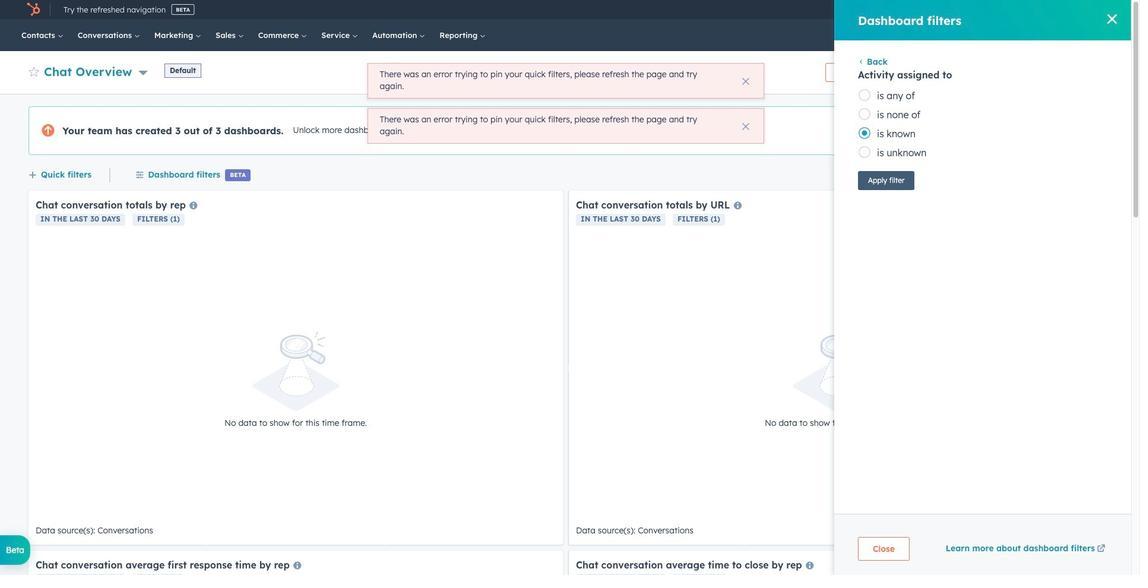 Task type: locate. For each thing, give the bounding box(es) containing it.
1 horizontal spatial close image
[[1108, 14, 1117, 24]]

link opens in a new window image
[[1098, 542, 1106, 557]]

close image
[[742, 78, 749, 85], [742, 123, 749, 130], [742, 123, 749, 130]]

1 vertical spatial close image
[[742, 78, 749, 85]]

chat conversation average first response time by rep element
[[29, 551, 563, 575]]

banner
[[29, 59, 1103, 82]]

close image
[[1108, 14, 1117, 24], [742, 78, 749, 85]]

0 vertical spatial close image
[[1108, 14, 1117, 24]]

alert
[[367, 63, 764, 99], [367, 63, 764, 99], [367, 108, 764, 144], [367, 108, 764, 144]]

jer mill image
[[1030, 4, 1041, 15]]

menu
[[854, 0, 1117, 19]]

0 horizontal spatial close image
[[742, 78, 749, 85]]

Search HubSpot search field
[[956, 25, 1090, 45]]



Task type: describe. For each thing, give the bounding box(es) containing it.
marketplaces image
[[941, 5, 951, 16]]

chat conversation totals by rep element
[[29, 191, 563, 545]]

link opens in a new window image
[[1098, 545, 1106, 554]]

chat conversation average time to close by rep element
[[569, 551, 1104, 575]]

chat conversation totals by url element
[[569, 191, 1104, 545]]



Task type: vqa. For each thing, say whether or not it's contained in the screenshot.
Companies link
no



